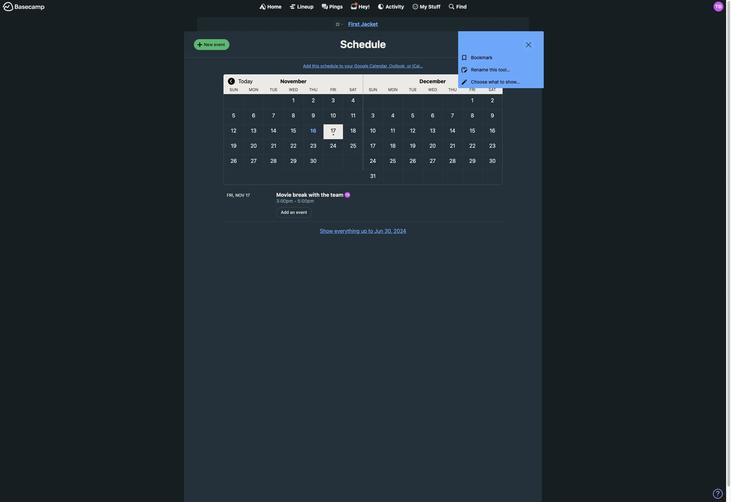 Task type: describe. For each thing, give the bounding box(es) containing it.
lineup
[[297, 3, 314, 9]]

wed for december
[[428, 87, 437, 92]]

fri,
[[227, 193, 234, 198]]

sun for december
[[369, 87, 377, 92]]

thu for november
[[309, 87, 318, 92]]

with
[[309, 192, 320, 198]]

up
[[361, 228, 367, 234]]

rename this tool… link
[[458, 64, 544, 76]]

to for calendar,
[[340, 63, 343, 68]]

team
[[331, 192, 344, 198]]

add this schedule to your google calendar, outlook, or ical… link
[[303, 63, 423, 68]]

pings button
[[322, 3, 343, 10]]

december
[[420, 78, 446, 84]]

find
[[457, 3, 467, 9]]

tool…
[[499, 67, 510, 73]]

2024
[[394, 228, 406, 234]]

sat for december
[[489, 87, 496, 92]]

wed for november
[[289, 87, 298, 92]]

fri, nov 17
[[227, 193, 250, 198]]

choose
[[471, 79, 488, 85]]

-
[[294, 198, 296, 204]]

stuff
[[429, 3, 441, 9]]

lineup link
[[290, 3, 314, 10]]

bookmark
[[471, 55, 493, 60]]

hey!
[[359, 3, 370, 9]]

home
[[267, 3, 282, 9]]

my
[[420, 3, 427, 9]]

show        everything      up to        jun 30, 2024
[[320, 228, 406, 234]]

mon for december
[[388, 87, 398, 92]]

ical…
[[413, 63, 423, 68]]

today link
[[238, 74, 253, 88]]

this for add
[[312, 63, 319, 68]]

my stuff
[[420, 3, 441, 9]]

3:00pm
[[276, 198, 293, 204]]

first
[[348, 21, 360, 27]]

switch accounts image
[[3, 2, 45, 12]]

or
[[407, 63, 411, 68]]

fri for december
[[470, 87, 476, 92]]

rename this tool…
[[471, 67, 510, 73]]

new event
[[204, 42, 225, 47]]

activity
[[386, 3, 404, 9]]

tyler black image
[[714, 2, 724, 12]]

everything
[[335, 228, 360, 234]]

sun for november
[[230, 87, 238, 92]]

movie break with the team
[[276, 192, 345, 198]]

outlook,
[[389, 63, 406, 68]]

30,
[[385, 228, 392, 234]]

fri for november
[[330, 87, 336, 92]]

0 horizontal spatial event
[[214, 42, 225, 47]]

thu for december
[[449, 87, 457, 92]]

to for 2024
[[369, 228, 373, 234]]

your
[[345, 63, 353, 68]]



Task type: locate. For each thing, give the bounding box(es) containing it.
1 horizontal spatial to
[[369, 228, 373, 234]]

1 thu from the left
[[309, 87, 318, 92]]

tue down or
[[409, 87, 417, 92]]

2 sat from the left
[[489, 87, 496, 92]]

first jacket
[[348, 21, 378, 27]]

add
[[303, 63, 311, 68], [281, 210, 289, 215]]

mon for november
[[249, 87, 259, 92]]

today
[[238, 78, 253, 84]]

the
[[321, 192, 329, 198]]

choose what to show… link
[[458, 76, 544, 88]]

add for add an event
[[281, 210, 289, 215]]

first jacket link
[[348, 21, 378, 27]]

0 vertical spatial event
[[214, 42, 225, 47]]

wed down december
[[428, 87, 437, 92]]

5:00pm
[[298, 198, 314, 204]]

1 horizontal spatial thu
[[449, 87, 457, 92]]

1 tue from the left
[[270, 87, 278, 92]]

show        everything      up to        jun 30, 2024 button
[[320, 227, 406, 235]]

•
[[333, 132, 334, 137]]

tue
[[270, 87, 278, 92], [409, 87, 417, 92]]

1 horizontal spatial sun
[[369, 87, 377, 92]]

0 horizontal spatial sat
[[350, 87, 357, 92]]

1 horizontal spatial tue
[[409, 87, 417, 92]]

0 horizontal spatial sun
[[230, 87, 238, 92]]

sun
[[230, 87, 238, 92], [369, 87, 377, 92]]

1 sat from the left
[[350, 87, 357, 92]]

bookmark link
[[458, 52, 544, 64]]

google
[[355, 63, 369, 68]]

rename
[[471, 67, 489, 73]]

1 mon from the left
[[249, 87, 259, 92]]

event right the an
[[296, 210, 307, 215]]

main element
[[0, 0, 727, 13]]

new
[[204, 42, 213, 47]]

to inside button
[[369, 228, 373, 234]]

activity link
[[378, 3, 404, 10]]

sun left the today link
[[230, 87, 238, 92]]

this left "schedule"
[[312, 63, 319, 68]]

fri down "schedule"
[[330, 87, 336, 92]]

1 fri from the left
[[330, 87, 336, 92]]

0 horizontal spatial fri
[[330, 87, 336, 92]]

sat for november
[[350, 87, 357, 92]]

0 horizontal spatial wed
[[289, 87, 298, 92]]

mon down 'today'
[[249, 87, 259, 92]]

2 wed from the left
[[428, 87, 437, 92]]

schedule
[[321, 63, 338, 68]]

1 horizontal spatial wed
[[428, 87, 437, 92]]

17
[[246, 193, 250, 198]]

1 sun from the left
[[230, 87, 238, 92]]

1 horizontal spatial mon
[[388, 87, 398, 92]]

0 horizontal spatial thu
[[309, 87, 318, 92]]

hey! button
[[351, 2, 370, 10]]

2 sun from the left
[[369, 87, 377, 92]]

3:00pm     -     5:00pm
[[276, 198, 314, 204]]

tue for november
[[270, 87, 278, 92]]

what
[[489, 79, 499, 85]]

add for add this schedule to your google calendar, outlook, or ical…
[[303, 63, 311, 68]]

2 tue from the left
[[409, 87, 417, 92]]

new event link
[[194, 39, 230, 50]]

0 vertical spatial to
[[340, 63, 343, 68]]

jacket
[[361, 21, 378, 27]]

tyler black image
[[345, 192, 350, 198]]

1 wed from the left
[[289, 87, 298, 92]]

event
[[214, 42, 225, 47], [296, 210, 307, 215]]

pings
[[330, 3, 343, 9]]

1 horizontal spatial fri
[[470, 87, 476, 92]]

0 horizontal spatial this
[[312, 63, 319, 68]]

break
[[293, 192, 307, 198]]

to right up
[[369, 228, 373, 234]]

0 horizontal spatial tue
[[270, 87, 278, 92]]

2 horizontal spatial to
[[500, 79, 505, 85]]

show
[[320, 228, 333, 234]]

add an event
[[281, 210, 307, 215]]

2 thu from the left
[[449, 87, 457, 92]]

mon down outlook,
[[388, 87, 398, 92]]

to left your in the top of the page
[[340, 63, 343, 68]]

tue right the today link
[[270, 87, 278, 92]]

sat down the what
[[489, 87, 496, 92]]

nov
[[236, 193, 245, 198]]

1 vertical spatial event
[[296, 210, 307, 215]]

an
[[290, 210, 295, 215]]

sun down calendar,
[[369, 87, 377, 92]]

choose what to show…
[[471, 79, 520, 85]]

mon
[[249, 87, 259, 92], [388, 87, 398, 92]]

to right the what
[[500, 79, 505, 85]]

fri
[[330, 87, 336, 92], [470, 87, 476, 92]]

0 horizontal spatial mon
[[249, 87, 259, 92]]

home link
[[260, 3, 282, 10]]

1 horizontal spatial this
[[490, 67, 497, 73]]

1 vertical spatial to
[[500, 79, 505, 85]]

add an event link
[[276, 207, 312, 218]]

add this schedule to your google calendar, outlook, or ical…
[[303, 63, 423, 68]]

this left tool…
[[490, 67, 497, 73]]

1 horizontal spatial event
[[296, 210, 307, 215]]

1 vertical spatial add
[[281, 210, 289, 215]]

schedule
[[340, 38, 386, 51]]

november
[[280, 78, 307, 84]]

this for rename
[[490, 67, 497, 73]]

sat
[[350, 87, 357, 92], [489, 87, 496, 92]]

1 horizontal spatial add
[[303, 63, 311, 68]]

1 horizontal spatial sat
[[489, 87, 496, 92]]

my stuff button
[[412, 3, 441, 10]]

2 fri from the left
[[470, 87, 476, 92]]

0 vertical spatial add
[[303, 63, 311, 68]]

add up november
[[303, 63, 311, 68]]

movie
[[276, 192, 292, 198]]

wed down november
[[289, 87, 298, 92]]

2 vertical spatial to
[[369, 228, 373, 234]]

0 horizontal spatial to
[[340, 63, 343, 68]]

this
[[312, 63, 319, 68], [490, 67, 497, 73]]

fri down choose
[[470, 87, 476, 92]]

to
[[340, 63, 343, 68], [500, 79, 505, 85], [369, 228, 373, 234]]

thu
[[309, 87, 318, 92], [449, 87, 457, 92]]

add left the an
[[281, 210, 289, 215]]

0 horizontal spatial add
[[281, 210, 289, 215]]

jun
[[375, 228, 383, 234]]

calendar,
[[370, 63, 388, 68]]

wed
[[289, 87, 298, 92], [428, 87, 437, 92]]

sat down your in the top of the page
[[350, 87, 357, 92]]

event right new
[[214, 42, 225, 47]]

2 mon from the left
[[388, 87, 398, 92]]

find button
[[449, 3, 467, 10]]

show…
[[506, 79, 520, 85]]

tue for december
[[409, 87, 417, 92]]



Task type: vqa. For each thing, say whether or not it's contained in the screenshot.
sun to the right
yes



